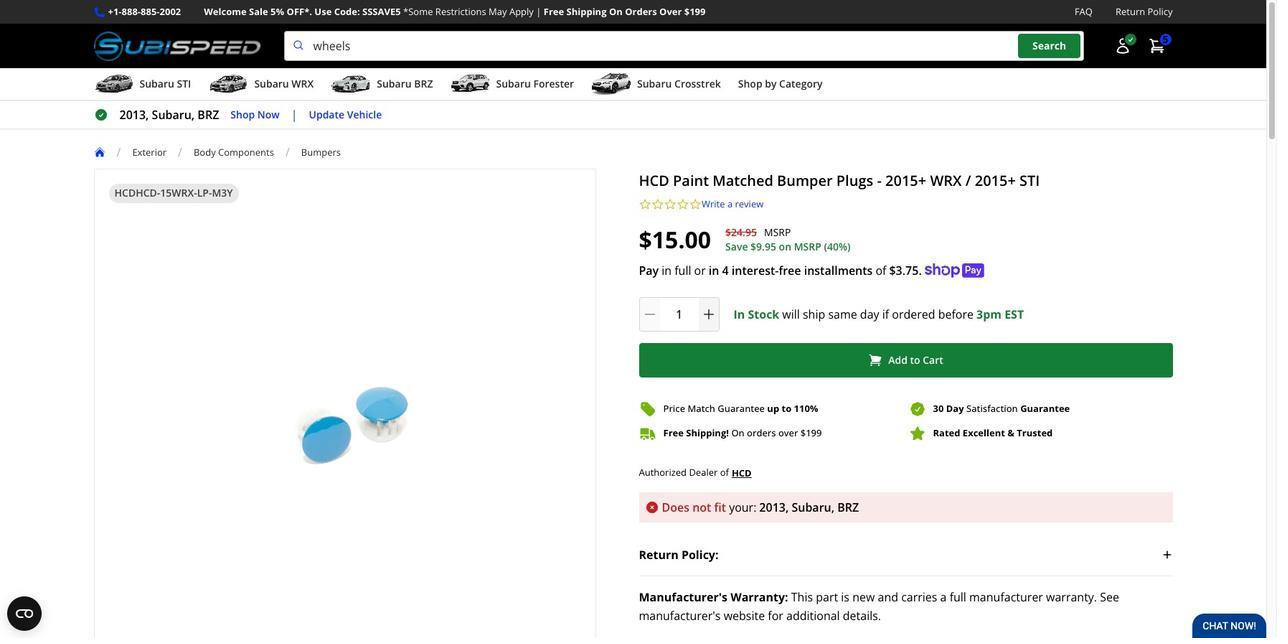 Task type: vqa. For each thing, say whether or not it's contained in the screenshot.
Carries
yes



Task type: describe. For each thing, give the bounding box(es) containing it.
1 guarantee from the left
[[718, 402, 765, 415]]

a inside this part is new and carries a full manufacturer warranty. see manufacturer's website for additional details.
[[941, 589, 947, 605]]

new
[[853, 589, 875, 605]]

vehicle
[[347, 108, 382, 121]]

888-
[[122, 5, 141, 18]]

subaru sti button
[[94, 71, 191, 100]]

in
[[734, 306, 745, 322]]

update vehicle
[[309, 108, 382, 121]]

body components link up m3y
[[194, 145, 274, 158]]

search
[[1033, 39, 1067, 53]]

2 horizontal spatial brz
[[838, 499, 859, 515]]

trusted
[[1017, 426, 1053, 439]]

0 vertical spatial on
[[609, 5, 623, 18]]

manufacturer's warranty:
[[639, 589, 789, 605]]

2 empty star image from the left
[[677, 198, 690, 211]]

button image
[[1114, 37, 1132, 55]]

and
[[878, 589, 899, 605]]

shop for shop now
[[231, 108, 255, 121]]

0 horizontal spatial msrp
[[765, 226, 791, 239]]

3pm
[[977, 306, 1002, 322]]

subaru for subaru brz
[[377, 77, 412, 91]]

carries
[[902, 589, 938, 605]]

subaru brz
[[377, 77, 433, 91]]

30 day satisfaction guarantee
[[934, 402, 1071, 415]]

.
[[919, 262, 922, 278]]

0 vertical spatial $199
[[685, 5, 706, 18]]

bumpers
[[301, 145, 341, 158]]

orders
[[625, 5, 657, 18]]

will
[[783, 306, 800, 322]]

matched
[[713, 171, 774, 190]]

dealer
[[689, 466, 718, 479]]

885-
[[141, 5, 160, 18]]

day
[[861, 306, 880, 322]]

wrx inside subaru wrx dropdown button
[[292, 77, 314, 91]]

*some restrictions may apply | free shipping on orders over $199
[[403, 5, 706, 18]]

satisfaction
[[967, 402, 1018, 415]]

save
[[726, 240, 748, 253]]

crosstrek
[[675, 77, 721, 91]]

manufacturer's
[[639, 589, 728, 605]]

a subaru sti thumbnail image image
[[94, 73, 134, 95]]

$9.95
[[751, 240, 777, 253]]

free
[[779, 262, 802, 278]]

may
[[489, 5, 507, 18]]

write a review
[[702, 198, 764, 210]]

interest-
[[732, 262, 779, 278]]

stock
[[748, 306, 780, 322]]

/ for body components
[[178, 144, 182, 160]]

0 vertical spatial full
[[675, 262, 692, 278]]

$24.95 msrp save $9.95 on msrp (40%)
[[726, 226, 851, 253]]

est
[[1005, 306, 1025, 322]]

1 horizontal spatial wrx
[[931, 171, 962, 190]]

search input field
[[284, 31, 1084, 61]]

in stock will ship same day if ordered before 3pm est
[[734, 306, 1025, 322]]

1 horizontal spatial of
[[876, 262, 887, 278]]

now
[[258, 108, 280, 121]]

1 2015+ from the left
[[886, 171, 927, 190]]

0 horizontal spatial brz
[[198, 107, 219, 123]]

free shipping! on orders over $199
[[664, 426, 822, 439]]

manufacturer's
[[639, 608, 721, 624]]

0 horizontal spatial 2013,
[[120, 107, 149, 123]]

does not fit your: 2013, subaru, brz
[[662, 499, 859, 515]]

match
[[688, 402, 716, 415]]

a subaru forester thumbnail image image
[[450, 73, 491, 95]]

1 empty star image from the left
[[639, 198, 652, 211]]

/ for bumpers
[[286, 144, 290, 160]]

components
[[218, 145, 274, 158]]

1 vertical spatial subaru,
[[792, 499, 835, 515]]

manufacturer
[[970, 589, 1044, 605]]

additional
[[787, 608, 840, 624]]

review
[[735, 198, 764, 210]]

over
[[660, 5, 682, 18]]

$3.75
[[890, 262, 919, 278]]

write
[[702, 198, 725, 210]]

1 vertical spatial on
[[732, 426, 745, 439]]

2 2015+ from the left
[[975, 171, 1016, 190]]

1 horizontal spatial 2013,
[[760, 499, 789, 515]]

*some
[[403, 5, 433, 18]]

home image
[[94, 147, 105, 158]]

rated
[[934, 426, 961, 439]]

1 vertical spatial $199
[[801, 426, 822, 439]]

return for return policy:
[[639, 547, 679, 563]]

shop now
[[231, 108, 280, 121]]

add to cart button
[[639, 343, 1173, 377]]

lp-
[[197, 186, 212, 200]]

shop by category
[[739, 77, 823, 91]]

paint
[[673, 171, 709, 190]]

ordered
[[893, 306, 936, 322]]

15wrx-
[[160, 186, 197, 200]]

is
[[842, 589, 850, 605]]

search button
[[1019, 34, 1081, 58]]

welcome sale 5% off*. use code: sssave5
[[204, 5, 401, 18]]

policy
[[1148, 5, 1173, 18]]

authorized
[[639, 466, 687, 479]]

0 vertical spatial free
[[544, 5, 564, 18]]

part
[[816, 589, 839, 605]]

a subaru crosstrek thumbnail image image
[[592, 73, 632, 95]]

by
[[765, 77, 777, 91]]

restrictions
[[436, 5, 487, 18]]

2 empty star image from the left
[[664, 198, 677, 211]]

increment image
[[702, 307, 716, 321]]

cart
[[923, 353, 944, 367]]

1 horizontal spatial |
[[536, 5, 542, 18]]



Task type: locate. For each thing, give the bounding box(es) containing it.
day
[[947, 402, 965, 415]]

0 horizontal spatial in
[[662, 262, 672, 278]]

$15.00
[[639, 224, 711, 255]]

0 vertical spatial wrx
[[292, 77, 314, 91]]

return for return policy
[[1116, 5, 1146, 18]]

1 vertical spatial wrx
[[931, 171, 962, 190]]

/ for exterior
[[117, 144, 121, 160]]

4
[[723, 262, 729, 278]]

website
[[724, 608, 765, 624]]

this
[[792, 589, 813, 605]]

details.
[[843, 608, 882, 624]]

hcdhcd-
[[115, 186, 160, 200]]

free
[[544, 5, 564, 18], [664, 426, 684, 439]]

write a review link
[[702, 198, 764, 211]]

to
[[911, 353, 921, 367], [782, 402, 792, 415]]

for
[[768, 608, 784, 624]]

0 vertical spatial brz
[[414, 77, 433, 91]]

shop
[[739, 77, 763, 91], [231, 108, 255, 121]]

return policy:
[[639, 547, 719, 563]]

in left 4
[[709, 262, 720, 278]]

over
[[779, 426, 799, 439]]

exterior
[[132, 145, 167, 158]]

1 vertical spatial hcd
[[732, 466, 752, 479]]

decrement image
[[643, 307, 657, 321]]

1 vertical spatial shop
[[231, 108, 255, 121]]

$199 right the over at the top right
[[685, 5, 706, 18]]

1 empty star image from the left
[[652, 198, 664, 211]]

30
[[934, 402, 944, 415]]

subaru forester button
[[450, 71, 574, 100]]

of inside authorized dealer of hcd
[[720, 466, 729, 479]]

empty star image up $15.00
[[639, 198, 652, 211]]

this part is new and carries a full manufacturer warranty. see manufacturer's website for additional details.
[[639, 589, 1120, 624]]

1 in from the left
[[662, 262, 672, 278]]

1 horizontal spatial to
[[911, 353, 921, 367]]

2013, down subaru sti dropdown button
[[120, 107, 149, 123]]

0 horizontal spatial a
[[728, 198, 733, 210]]

wrx up update
[[292, 77, 314, 91]]

1 horizontal spatial hcd
[[732, 466, 752, 479]]

1 horizontal spatial $199
[[801, 426, 822, 439]]

1 horizontal spatial sti
[[1020, 171, 1041, 190]]

-
[[878, 171, 882, 190]]

hcd up your:
[[732, 466, 752, 479]]

to right the add
[[911, 353, 921, 367]]

bumper
[[777, 171, 833, 190]]

1 subaru from the left
[[140, 77, 174, 91]]

shop by category button
[[739, 71, 823, 100]]

to inside the add to cart "button"
[[911, 353, 921, 367]]

2002
[[160, 5, 181, 18]]

code:
[[334, 5, 360, 18]]

add to cart
[[889, 353, 944, 367]]

subaru sti
[[140, 77, 191, 91]]

category
[[780, 77, 823, 91]]

a subaru brz thumbnail image image
[[331, 73, 371, 95]]

0 horizontal spatial $199
[[685, 5, 706, 18]]

on
[[609, 5, 623, 18], [732, 426, 745, 439]]

return inside "link"
[[1116, 5, 1146, 18]]

1 vertical spatial a
[[941, 589, 947, 605]]

faq link
[[1075, 4, 1093, 19]]

return inside dropdown button
[[639, 547, 679, 563]]

1 horizontal spatial brz
[[414, 77, 433, 91]]

same
[[829, 306, 858, 322]]

1 vertical spatial sti
[[1020, 171, 1041, 190]]

2013, right your:
[[760, 499, 789, 515]]

shop for shop by category
[[739, 77, 763, 91]]

1 vertical spatial 2013,
[[760, 499, 789, 515]]

msrp up the on
[[765, 226, 791, 239]]

return left the policy
[[1116, 5, 1146, 18]]

subaru up vehicle
[[377, 77, 412, 91]]

+1-888-885-2002 link
[[108, 4, 181, 19]]

wrx right -
[[931, 171, 962, 190]]

1 horizontal spatial a
[[941, 589, 947, 605]]

subaru left crosstrek
[[637, 77, 672, 91]]

shipping
[[567, 5, 607, 18]]

guarantee up free shipping! on orders over $199
[[718, 402, 765, 415]]

+1-
[[108, 5, 122, 18]]

0 horizontal spatial full
[[675, 262, 692, 278]]

subaru, right your:
[[792, 499, 835, 515]]

of left the hcd link
[[720, 466, 729, 479]]

guarantee up trusted
[[1021, 402, 1071, 415]]

1 horizontal spatial on
[[732, 426, 745, 439]]

to right up
[[782, 402, 792, 415]]

empty star image
[[652, 198, 664, 211], [664, 198, 677, 211], [690, 198, 702, 211]]

None number field
[[639, 297, 720, 331]]

msrp right the on
[[794, 240, 822, 253]]

free right the apply
[[544, 5, 564, 18]]

open widget image
[[7, 597, 42, 631]]

| right now
[[291, 107, 298, 123]]

2 guarantee from the left
[[1021, 402, 1071, 415]]

m3y
[[212, 186, 233, 200]]

1 vertical spatial to
[[782, 402, 792, 415]]

subaru crosstrek
[[637, 77, 721, 91]]

of left $3.75
[[876, 262, 887, 278]]

0 horizontal spatial sti
[[177, 77, 191, 91]]

full
[[675, 262, 692, 278], [950, 589, 967, 605]]

0 horizontal spatial hcd
[[639, 171, 670, 190]]

0 vertical spatial |
[[536, 5, 542, 18]]

full right carries
[[950, 589, 967, 605]]

on left orders
[[609, 5, 623, 18]]

shop pay image
[[925, 263, 985, 278]]

full inside this part is new and carries a full manufacturer warranty. see manufacturer's website for additional details.
[[950, 589, 967, 605]]

$199
[[685, 5, 706, 18], [801, 426, 822, 439]]

excellent
[[963, 426, 1006, 439]]

1 horizontal spatial free
[[664, 426, 684, 439]]

5 subaru from the left
[[637, 77, 672, 91]]

price match guarantee up to 110%
[[664, 402, 819, 415]]

subaru, down subaru sti
[[152, 107, 195, 123]]

use
[[315, 5, 332, 18]]

0 horizontal spatial shop
[[231, 108, 255, 121]]

subaru for subaru wrx
[[254, 77, 289, 91]]

forester
[[534, 77, 574, 91]]

0 vertical spatial hcd
[[639, 171, 670, 190]]

shop inside dropdown button
[[739, 77, 763, 91]]

5%
[[271, 5, 284, 18]]

free down price
[[664, 426, 684, 439]]

a right carries
[[941, 589, 947, 605]]

subaru for subaru sti
[[140, 77, 174, 91]]

orders
[[747, 426, 776, 439]]

0 horizontal spatial free
[[544, 5, 564, 18]]

3 subaru from the left
[[377, 77, 412, 91]]

hcd paint matched bumper plugs - 2015+ wrx / 2015+ sti
[[639, 171, 1041, 190]]

before
[[939, 306, 974, 322]]

or
[[695, 262, 706, 278]]

faq
[[1075, 5, 1093, 18]]

off*.
[[287, 5, 312, 18]]

0 vertical spatial shop
[[739, 77, 763, 91]]

1 horizontal spatial subaru,
[[792, 499, 835, 515]]

on left the orders
[[732, 426, 745, 439]]

0 horizontal spatial subaru,
[[152, 107, 195, 123]]

5
[[1163, 33, 1169, 46]]

$199 right over on the bottom of the page
[[801, 426, 822, 439]]

shop left now
[[231, 108, 255, 121]]

+1-888-885-2002
[[108, 5, 181, 18]]

0 vertical spatial 2013,
[[120, 107, 149, 123]]

body components
[[194, 145, 274, 158]]

2 in from the left
[[709, 262, 720, 278]]

0 vertical spatial a
[[728, 198, 733, 210]]

hcd left paint at the top
[[639, 171, 670, 190]]

in right pay
[[662, 262, 672, 278]]

0 horizontal spatial |
[[291, 107, 298, 123]]

hcd inside authorized dealer of hcd
[[732, 466, 752, 479]]

0 vertical spatial subaru,
[[152, 107, 195, 123]]

sale
[[249, 5, 268, 18]]

0 horizontal spatial of
[[720, 466, 729, 479]]

0 horizontal spatial guarantee
[[718, 402, 765, 415]]

does
[[662, 499, 690, 515]]

hcdhcd-15wrx-lp-m3y
[[115, 186, 233, 200]]

0 horizontal spatial empty star image
[[639, 198, 652, 211]]

1 vertical spatial free
[[664, 426, 684, 439]]

1 horizontal spatial full
[[950, 589, 967, 605]]

1 vertical spatial return
[[639, 547, 679, 563]]

shipping!
[[686, 426, 729, 439]]

apply
[[510, 5, 534, 18]]

3 empty star image from the left
[[690, 198, 702, 211]]

body components link down shop now link
[[194, 145, 286, 158]]

0 vertical spatial sti
[[177, 77, 191, 91]]

a right write
[[728, 198, 733, 210]]

2013,
[[120, 107, 149, 123], [760, 499, 789, 515]]

sssave5
[[363, 5, 401, 18]]

pay in full or in 4 interest-free installments of $3.75 .
[[639, 262, 922, 278]]

not
[[693, 499, 712, 515]]

return left policy:
[[639, 547, 679, 563]]

0 vertical spatial of
[[876, 262, 887, 278]]

1 horizontal spatial msrp
[[794, 240, 822, 253]]

shop left by
[[739, 77, 763, 91]]

subaru left forester
[[496, 77, 531, 91]]

110%
[[794, 402, 819, 415]]

msrp
[[765, 226, 791, 239], [794, 240, 822, 253]]

your:
[[729, 499, 757, 515]]

0 horizontal spatial 2015+
[[886, 171, 927, 190]]

subaru up 2013, subaru, brz
[[140, 77, 174, 91]]

2 vertical spatial brz
[[838, 499, 859, 515]]

warranty:
[[731, 589, 789, 605]]

0 horizontal spatial return
[[639, 547, 679, 563]]

welcome
[[204, 5, 247, 18]]

0 vertical spatial return
[[1116, 5, 1146, 18]]

1 horizontal spatial 2015+
[[975, 171, 1016, 190]]

1 vertical spatial of
[[720, 466, 729, 479]]

2015+
[[886, 171, 927, 190], [975, 171, 1016, 190]]

guarantee
[[718, 402, 765, 415], [1021, 402, 1071, 415]]

0 vertical spatial to
[[911, 353, 921, 367]]

subaru crosstrek button
[[592, 71, 721, 100]]

1 vertical spatial |
[[291, 107, 298, 123]]

0 horizontal spatial on
[[609, 5, 623, 18]]

warranty.
[[1047, 589, 1098, 605]]

1 vertical spatial full
[[950, 589, 967, 605]]

ship
[[803, 306, 826, 322]]

full left or
[[675, 262, 692, 278]]

on
[[779, 240, 792, 253]]

subispeed logo image
[[94, 31, 261, 61]]

1 horizontal spatial shop
[[739, 77, 763, 91]]

2 subaru from the left
[[254, 77, 289, 91]]

subaru for subaru forester
[[496, 77, 531, 91]]

authorized dealer of hcd
[[639, 466, 752, 479]]

empty star image down paint at the top
[[677, 198, 690, 211]]

1 horizontal spatial return
[[1116, 5, 1146, 18]]

0 horizontal spatial to
[[782, 402, 792, 415]]

subaru up now
[[254, 77, 289, 91]]

empty star image
[[639, 198, 652, 211], [677, 198, 690, 211]]

subaru forester
[[496, 77, 574, 91]]

1 horizontal spatial guarantee
[[1021, 402, 1071, 415]]

sti inside dropdown button
[[177, 77, 191, 91]]

1 horizontal spatial in
[[709, 262, 720, 278]]

1 horizontal spatial empty star image
[[677, 198, 690, 211]]

| right the apply
[[536, 5, 542, 18]]

hcd link
[[732, 465, 752, 481]]

1 vertical spatial brz
[[198, 107, 219, 123]]

subaru for subaru crosstrek
[[637, 77, 672, 91]]

policy:
[[682, 547, 719, 563]]

brz inside dropdown button
[[414, 77, 433, 91]]

see
[[1101, 589, 1120, 605]]

body
[[194, 145, 216, 158]]

0 horizontal spatial wrx
[[292, 77, 314, 91]]

4 subaru from the left
[[496, 77, 531, 91]]

a subaru wrx thumbnail image image
[[208, 73, 249, 95]]



